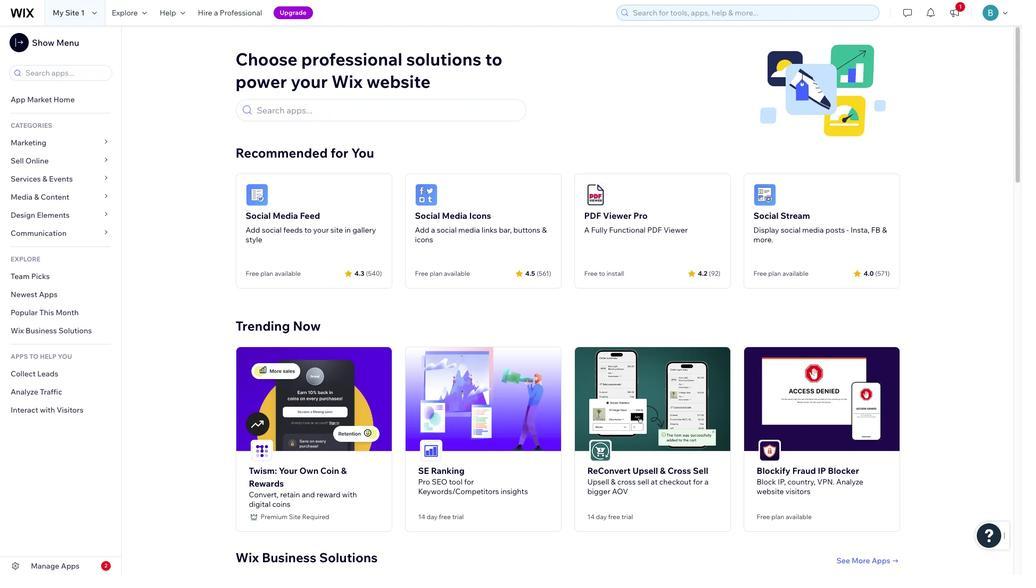 Task type: vqa. For each thing, say whether or not it's contained in the screenshot.
Thank
no



Task type: describe. For each thing, give the bounding box(es) containing it.
visitors
[[57, 405, 83, 415]]

see more apps button
[[837, 556, 900, 565]]

available for feed
[[275, 269, 301, 277]]

media inside social media icons add a social media links bar, buttons & icons
[[458, 225, 480, 235]]

team
[[11, 272, 30, 281]]

social stream logo image
[[754, 184, 776, 206]]

site for my
[[65, 8, 79, 18]]

see more apps
[[837, 556, 890, 565]]

& inside social stream display social media posts - insta, fb & more.
[[882, 225, 887, 235]]

free plan available down the visitors
[[757, 513, 812, 521]]

hire a professional
[[198, 8, 262, 18]]

website inside choose professional solutions to power your wix website
[[367, 71, 431, 92]]

& left cross
[[660, 465, 666, 476]]

website inside blockify fraud ip blocker block ip, country, vpn. analyze website visitors
[[757, 486, 784, 496]]

more.
[[754, 235, 773, 244]]

events
[[49, 174, 73, 184]]

communication link
[[0, 224, 121, 242]]

media inside sidebar element
[[11, 192, 32, 202]]

now
[[293, 318, 321, 334]]

show menu
[[32, 37, 79, 48]]

social for social stream
[[754, 210, 779, 221]]

display
[[754, 225, 779, 235]]

app market home link
[[0, 91, 121, 109]]

available for display
[[783, 269, 809, 277]]

marketing link
[[0, 134, 121, 152]]

4.2 (92)
[[698, 269, 721, 277]]

links
[[482, 225, 497, 235]]

professional
[[220, 8, 262, 18]]

app
[[11, 95, 25, 104]]

content
[[41, 192, 69, 202]]

fraud
[[792, 465, 816, 476]]

picks
[[31, 272, 50, 281]]

free for social media feed
[[246, 269, 259, 277]]

trending
[[236, 318, 290, 334]]

plan down ip,
[[772, 513, 784, 521]]

to inside social media feed add social feeds to your site in gallery style
[[304, 225, 312, 235]]

sell online link
[[0, 152, 121, 170]]

reconvert upsell & cross sell icon image
[[590, 441, 610, 461]]

manage apps
[[31, 561, 80, 571]]

aov
[[612, 486, 628, 496]]

explore
[[112, 8, 138, 18]]

your inside choose professional solutions to power your wix website
[[291, 71, 328, 92]]

(540)
[[366, 269, 382, 277]]

collect leads link
[[0, 365, 121, 383]]

help
[[160, 8, 176, 18]]

se ranking poster image
[[405, 347, 561, 451]]

blockify fraud ip blocker icon image
[[759, 441, 780, 461]]

wix business solutions inside sidebar element
[[11, 326, 92, 335]]

twism: your own coin & rewards convert, retain and reward with digital coins
[[249, 465, 357, 509]]

visitors
[[786, 486, 811, 496]]

0 vertical spatial upsell
[[633, 465, 658, 476]]

trial for upsell
[[622, 513, 633, 521]]

in
[[345, 225, 351, 235]]

free for social stream
[[754, 269, 767, 277]]

social media icons add a social media links bar, buttons & icons
[[415, 210, 547, 244]]

free for reconvert
[[608, 513, 620, 521]]

with inside twism: your own coin & rewards convert, retain and reward with digital coins
[[342, 490, 357, 499]]

free for social media icons
[[415, 269, 428, 277]]

plan for feed
[[260, 269, 273, 277]]

free for se
[[439, 513, 451, 521]]

1 vertical spatial upsell
[[588, 477, 609, 486]]

0 horizontal spatial for
[[331, 145, 348, 161]]

to inside choose professional solutions to power your wix website
[[485, 48, 502, 70]]

convert,
[[249, 490, 279, 499]]

recommended
[[236, 145, 328, 161]]

sidebar element
[[0, 26, 122, 575]]

-
[[847, 225, 849, 235]]

analyze inside blockify fraud ip blocker block ip, country, vpn. analyze website visitors
[[836, 477, 864, 486]]

feeds
[[283, 225, 303, 235]]

interact with visitors link
[[0, 401, 121, 419]]

day for reconvert
[[596, 513, 607, 521]]

coins
[[272, 499, 291, 509]]

icons
[[415, 235, 433, 244]]

& left content
[[34, 192, 39, 202]]

traffic
[[40, 387, 62, 397]]

more
[[852, 556, 870, 565]]

collect
[[11, 369, 36, 379]]

available for icons
[[444, 269, 470, 277]]

reconvert upsell & cross sell upsell & cross sell at checkout for a bigger aov
[[588, 465, 709, 496]]

solutions inside sidebar element
[[59, 326, 92, 335]]

add for social media icons
[[415, 225, 429, 235]]

tool
[[449, 477, 463, 486]]

1 inside button
[[959, 3, 962, 10]]

choose professional solutions to power your wix website
[[236, 48, 502, 92]]

4.2
[[698, 269, 707, 277]]

feed
[[300, 210, 320, 221]]

hire a professional link
[[192, 0, 269, 26]]

a inside social media icons add a social media links bar, buttons & icons
[[431, 225, 435, 235]]

explore
[[11, 255, 40, 263]]

home
[[54, 95, 75, 104]]

add for social media feed
[[246, 225, 260, 235]]

0 horizontal spatial viewer
[[603, 210, 632, 221]]

categories
[[11, 121, 52, 129]]

bar,
[[499, 225, 512, 235]]

functional
[[609, 225, 646, 235]]

free to install
[[584, 269, 624, 277]]

sell inside 'link'
[[11, 156, 24, 166]]

social inside social media icons add a social media links bar, buttons & icons
[[437, 225, 457, 235]]

popular this month
[[11, 308, 79, 317]]

cross
[[668, 465, 691, 476]]

social media icons logo image
[[415, 184, 437, 206]]

free plan available for display
[[754, 269, 809, 277]]

4.5
[[525, 269, 535, 277]]

elements
[[37, 210, 70, 220]]

retain
[[280, 490, 300, 499]]

services & events
[[11, 174, 73, 184]]

your inside social media feed add social feeds to your site in gallery style
[[313, 225, 329, 235]]

choose
[[236, 48, 298, 70]]

reconvert upsell & cross sell poster image
[[575, 347, 730, 451]]

site for premium
[[289, 513, 301, 521]]

interact with visitors
[[11, 405, 83, 415]]

pro for pdf viewer pro
[[634, 210, 648, 221]]

rewards
[[249, 478, 284, 489]]

14 day free trial for reconvert
[[588, 513, 633, 521]]

analyze traffic
[[11, 387, 62, 397]]

a inside reconvert upsell & cross sell upsell & cross sell at checkout for a bigger aov
[[705, 477, 709, 486]]

4.5 (561)
[[525, 269, 551, 277]]

4.0 (571)
[[864, 269, 890, 277]]

pro for se ranking
[[418, 477, 430, 486]]

twism:
[[249, 465, 277, 476]]

reconvert
[[588, 465, 631, 476]]

required
[[302, 513, 329, 521]]

fb
[[871, 225, 881, 235]]

0 horizontal spatial a
[[214, 8, 218, 18]]

se ranking pro seo tool for keywords/competitors insights
[[418, 465, 528, 496]]

trial for ranking
[[452, 513, 464, 521]]

4.3
[[355, 269, 364, 277]]

pdf viewer pro a fully functional pdf viewer
[[584, 210, 688, 235]]

newest apps link
[[0, 285, 121, 303]]



Task type: locate. For each thing, give the bounding box(es) containing it.
sell online
[[11, 156, 49, 166]]

apps to help you
[[11, 352, 72, 360]]

site right my
[[65, 8, 79, 18]]

this
[[39, 308, 54, 317]]

1 horizontal spatial social
[[437, 225, 457, 235]]

0 vertical spatial site
[[65, 8, 79, 18]]

0 vertical spatial search apps... field
[[22, 65, 109, 80]]

day for se
[[427, 513, 438, 521]]

business down popular this month
[[26, 326, 57, 335]]

upgrade
[[280, 9, 307, 17]]

0 vertical spatial with
[[40, 405, 55, 415]]

free plan available for feed
[[246, 269, 301, 277]]

viewer right the functional
[[664, 225, 688, 235]]

2 horizontal spatial to
[[599, 269, 605, 277]]

wix business solutions down this
[[11, 326, 92, 335]]

social inside social media feed add social feeds to your site in gallery style
[[246, 210, 271, 221]]

0 horizontal spatial with
[[40, 405, 55, 415]]

2 social from the left
[[415, 210, 440, 221]]

my site 1
[[53, 8, 85, 18]]

to left install
[[599, 269, 605, 277]]

pro inside se ranking pro seo tool for keywords/competitors insights
[[418, 477, 430, 486]]

1 vertical spatial business
[[262, 549, 316, 565]]

1 horizontal spatial wix
[[236, 549, 259, 565]]

power
[[236, 71, 287, 92]]

with right reward
[[342, 490, 357, 499]]

free left install
[[584, 269, 598, 277]]

for inside se ranking pro seo tool for keywords/competitors insights
[[464, 477, 474, 486]]

analyze down blocker
[[836, 477, 864, 486]]

media inside social media feed add social feeds to your site in gallery style
[[273, 210, 298, 221]]

upsell up "sell"
[[633, 465, 658, 476]]

search apps... field inside sidebar element
[[22, 65, 109, 80]]

Search for tools, apps, help & more... field
[[630, 5, 876, 20]]

& right the 'buttons'
[[542, 225, 547, 235]]

2 horizontal spatial media
[[442, 210, 467, 221]]

for right checkout
[[693, 477, 703, 486]]

0 horizontal spatial pro
[[418, 477, 430, 486]]

0 vertical spatial sell
[[11, 156, 24, 166]]

media left posts
[[802, 225, 824, 235]]

fully
[[591, 225, 608, 235]]

free down 'aov'
[[608, 513, 620, 521]]

1 vertical spatial viewer
[[664, 225, 688, 235]]

premium site required
[[261, 513, 329, 521]]

1 horizontal spatial apps
[[61, 561, 80, 571]]

1 media from the left
[[458, 225, 480, 235]]

2 horizontal spatial wix
[[332, 71, 363, 92]]

1 vertical spatial pdf
[[647, 225, 662, 235]]

1 vertical spatial to
[[304, 225, 312, 235]]

services
[[11, 174, 41, 184]]

hire
[[198, 8, 212, 18]]

0 vertical spatial to
[[485, 48, 502, 70]]

1 vertical spatial your
[[313, 225, 329, 235]]

1 horizontal spatial wix business solutions
[[236, 549, 378, 565]]

blockify fraud ip blocker poster image
[[744, 347, 900, 451]]

apps right more
[[872, 556, 890, 565]]

0 horizontal spatial wix
[[11, 326, 24, 335]]

sell right cross
[[693, 465, 708, 476]]

0 horizontal spatial website
[[367, 71, 431, 92]]

0 horizontal spatial site
[[65, 8, 79, 18]]

free down 'style'
[[246, 269, 259, 277]]

1 horizontal spatial 14 day free trial
[[588, 513, 633, 521]]

plan down the icons
[[430, 269, 443, 277]]

pro inside pdf viewer pro a fully functional pdf viewer
[[634, 210, 648, 221]]

social for social media icons
[[415, 210, 440, 221]]

your
[[279, 465, 298, 476]]

my
[[53, 8, 64, 18]]

social right the icons
[[437, 225, 457, 235]]

1 horizontal spatial pdf
[[647, 225, 662, 235]]

2 horizontal spatial for
[[693, 477, 703, 486]]

1 add from the left
[[246, 225, 260, 235]]

3 social from the left
[[781, 225, 801, 235]]

2 14 day free trial from the left
[[588, 513, 633, 521]]

app market home
[[11, 95, 75, 104]]

a
[[584, 225, 590, 235]]

2 vertical spatial to
[[599, 269, 605, 277]]

2 14 from the left
[[588, 513, 595, 521]]

social inside social media icons add a social media links bar, buttons & icons
[[415, 210, 440, 221]]

14 day free trial
[[418, 513, 464, 521], [588, 513, 633, 521]]

premium
[[261, 513, 288, 521]]

1 horizontal spatial upsell
[[633, 465, 658, 476]]

0 horizontal spatial media
[[11, 192, 32, 202]]

free for pdf viewer pro
[[584, 269, 598, 277]]

0 horizontal spatial add
[[246, 225, 260, 235]]

2 trial from the left
[[622, 513, 633, 521]]

1 horizontal spatial solutions
[[319, 549, 378, 565]]

14 day free trial for se
[[418, 513, 464, 521]]

trial
[[452, 513, 464, 521], [622, 513, 633, 521]]

0 horizontal spatial free
[[439, 513, 451, 521]]

analyze up interact
[[11, 387, 38, 397]]

1 horizontal spatial with
[[342, 490, 357, 499]]

wix business solutions down required
[[236, 549, 378, 565]]

day down bigger
[[596, 513, 607, 521]]

& inside twism: your own coin & rewards convert, retain and reward with digital coins
[[341, 465, 347, 476]]

your left the site
[[313, 225, 329, 235]]

media up feeds
[[273, 210, 298, 221]]

with down traffic
[[40, 405, 55, 415]]

to down 'feed'
[[304, 225, 312, 235]]

0 vertical spatial a
[[214, 8, 218, 18]]

1 vertical spatial analyze
[[836, 477, 864, 486]]

see
[[837, 556, 850, 565]]

1 horizontal spatial business
[[262, 549, 316, 565]]

pro up the functional
[[634, 210, 648, 221]]

se
[[418, 465, 429, 476]]

interact
[[11, 405, 38, 415]]

1 vertical spatial with
[[342, 490, 357, 499]]

plan for display
[[768, 269, 781, 277]]

0 horizontal spatial analyze
[[11, 387, 38, 397]]

0 horizontal spatial social
[[262, 225, 282, 235]]

free down block
[[757, 513, 770, 521]]

free down more.
[[754, 269, 767, 277]]

1 14 day free trial from the left
[[418, 513, 464, 521]]

to
[[29, 352, 38, 360]]

& inside social media icons add a social media links bar, buttons & icons
[[542, 225, 547, 235]]

install
[[607, 269, 624, 277]]

1 horizontal spatial add
[[415, 225, 429, 235]]

1 vertical spatial solutions
[[319, 549, 378, 565]]

1 horizontal spatial for
[[464, 477, 474, 486]]

social inside social stream display social media posts - insta, fb & more.
[[781, 225, 801, 235]]

for left you
[[331, 145, 348, 161]]

blockify
[[757, 465, 791, 476]]

1 horizontal spatial sell
[[693, 465, 708, 476]]

business inside the wix business solutions link
[[26, 326, 57, 335]]

media left icons
[[442, 210, 467, 221]]

free down the icons
[[415, 269, 428, 277]]

help
[[40, 352, 56, 360]]

2 vertical spatial a
[[705, 477, 709, 486]]

plan for icons
[[430, 269, 443, 277]]

1 free from the left
[[439, 513, 451, 521]]

your right power
[[291, 71, 328, 92]]

14 down keywords/competitors
[[418, 513, 425, 521]]

1 vertical spatial site
[[289, 513, 301, 521]]

solutions down required
[[319, 549, 378, 565]]

site
[[65, 8, 79, 18], [289, 513, 301, 521]]

& left events
[[42, 174, 47, 184]]

pro down se
[[418, 477, 430, 486]]

2 media from the left
[[802, 225, 824, 235]]

0 horizontal spatial search apps... field
[[22, 65, 109, 80]]

gallery
[[353, 225, 376, 235]]

se ranking icon image
[[421, 441, 441, 461]]

insights
[[501, 486, 528, 496]]

for right tool
[[464, 477, 474, 486]]

1 vertical spatial wix business solutions
[[236, 549, 378, 565]]

available down the visitors
[[786, 513, 812, 521]]

1 vertical spatial website
[[757, 486, 784, 496]]

wix inside choose professional solutions to power your wix website
[[332, 71, 363, 92]]

free plan available down more.
[[754, 269, 809, 277]]

a down social media icons logo
[[431, 225, 435, 235]]

0 vertical spatial viewer
[[603, 210, 632, 221]]

14 day free trial down keywords/competitors
[[418, 513, 464, 521]]

blocker
[[828, 465, 859, 476]]

sell left online
[[11, 156, 24, 166]]

pdf up a
[[584, 210, 601, 221]]

0 horizontal spatial business
[[26, 326, 57, 335]]

team picks link
[[0, 267, 121, 285]]

your
[[291, 71, 328, 92], [313, 225, 329, 235]]

add inside social media feed add social feeds to your site in gallery style
[[246, 225, 260, 235]]

1 horizontal spatial day
[[596, 513, 607, 521]]

upsell down reconvert
[[588, 477, 609, 486]]

social inside social media feed add social feeds to your site in gallery style
[[262, 225, 282, 235]]

apps for manage apps
[[61, 561, 80, 571]]

media
[[458, 225, 480, 235], [802, 225, 824, 235]]

ip,
[[778, 477, 786, 486]]

14 for se
[[418, 513, 425, 521]]

newest apps
[[11, 290, 58, 299]]

1 vertical spatial a
[[431, 225, 435, 235]]

digital
[[249, 499, 271, 509]]

media inside social media icons add a social media links bar, buttons & icons
[[442, 210, 467, 221]]

website down blockify
[[757, 486, 784, 496]]

business down premium site required
[[262, 549, 316, 565]]

apps
[[11, 352, 28, 360]]

free down keywords/competitors
[[439, 513, 451, 521]]

with inside sidebar element
[[40, 405, 55, 415]]

pro
[[634, 210, 648, 221], [418, 477, 430, 486]]

social media feed add social feeds to your site in gallery style
[[246, 210, 376, 244]]

1 vertical spatial pro
[[418, 477, 430, 486]]

1 horizontal spatial viewer
[[664, 225, 688, 235]]

trial down 'aov'
[[622, 513, 633, 521]]

1 vertical spatial wix
[[11, 326, 24, 335]]

you
[[351, 145, 374, 161]]

2 horizontal spatial a
[[705, 477, 709, 486]]

available down social stream display social media posts - insta, fb & more.
[[783, 269, 809, 277]]

menu
[[56, 37, 79, 48]]

viewer up the functional
[[603, 210, 632, 221]]

1 day from the left
[[427, 513, 438, 521]]

add inside social media icons add a social media links bar, buttons & icons
[[415, 225, 429, 235]]

1 horizontal spatial to
[[485, 48, 502, 70]]

social down social media feed logo
[[246, 210, 271, 221]]

social left feeds
[[262, 225, 282, 235]]

14 for reconvert
[[588, 513, 595, 521]]

0 vertical spatial solutions
[[59, 326, 92, 335]]

1 horizontal spatial pro
[[634, 210, 648, 221]]

vpn.
[[817, 477, 835, 486]]

own
[[300, 465, 319, 476]]

4.0
[[864, 269, 874, 277]]

website down solutions at the left top of the page
[[367, 71, 431, 92]]

trial down keywords/competitors
[[452, 513, 464, 521]]

ranking
[[431, 465, 465, 476]]

0 horizontal spatial pdf
[[584, 210, 601, 221]]

available down feeds
[[275, 269, 301, 277]]

day down seo
[[427, 513, 438, 521]]

apps for newest apps
[[39, 290, 58, 299]]

1 trial from the left
[[452, 513, 464, 521]]

1 horizontal spatial search apps... field
[[254, 100, 521, 121]]

collect leads
[[11, 369, 58, 379]]

media up "design"
[[11, 192, 32, 202]]

1 social from the left
[[262, 225, 282, 235]]

2 add from the left
[[415, 225, 429, 235]]

wix business solutions link
[[0, 322, 121, 340]]

1 14 from the left
[[418, 513, 425, 521]]

social
[[246, 210, 271, 221], [415, 210, 440, 221], [754, 210, 779, 221]]

free plan available down the icons
[[415, 269, 470, 277]]

0 vertical spatial analyze
[[11, 387, 38, 397]]

a right checkout
[[705, 477, 709, 486]]

1 vertical spatial search apps... field
[[254, 100, 521, 121]]

3 social from the left
[[754, 210, 779, 221]]

1 horizontal spatial free
[[608, 513, 620, 521]]

2 vertical spatial wix
[[236, 549, 259, 565]]

you
[[58, 352, 72, 360]]

0 horizontal spatial trial
[[452, 513, 464, 521]]

business
[[26, 326, 57, 335], [262, 549, 316, 565]]

plan down 'style'
[[260, 269, 273, 277]]

0 horizontal spatial 14 day free trial
[[418, 513, 464, 521]]

&
[[42, 174, 47, 184], [34, 192, 39, 202], [542, 225, 547, 235], [882, 225, 887, 235], [341, 465, 347, 476], [660, 465, 666, 476], [611, 477, 616, 486]]

reward
[[317, 490, 341, 499]]

0 horizontal spatial upsell
[[588, 477, 609, 486]]

0 horizontal spatial 1
[[81, 8, 85, 18]]

2 horizontal spatial apps
[[872, 556, 890, 565]]

country,
[[788, 477, 816, 486]]

upsell
[[633, 465, 658, 476], [588, 477, 609, 486]]

available
[[275, 269, 301, 277], [444, 269, 470, 277], [783, 269, 809, 277], [786, 513, 812, 521]]

block
[[757, 477, 776, 486]]

trending now
[[236, 318, 321, 334]]

social up "display"
[[754, 210, 779, 221]]

for inside reconvert upsell & cross sell upsell & cross sell at checkout for a bigger aov
[[693, 477, 703, 486]]

1 horizontal spatial social
[[415, 210, 440, 221]]

site down "coins"
[[289, 513, 301, 521]]

0 horizontal spatial to
[[304, 225, 312, 235]]

seo
[[432, 477, 447, 486]]

wix inside sidebar element
[[11, 326, 24, 335]]

14 day free trial down 'aov'
[[588, 513, 633, 521]]

0 vertical spatial pdf
[[584, 210, 601, 221]]

0 horizontal spatial 14
[[418, 513, 425, 521]]

0 horizontal spatial wix business solutions
[[11, 326, 92, 335]]

pdf right the functional
[[647, 225, 662, 235]]

at
[[651, 477, 658, 486]]

2 free from the left
[[608, 513, 620, 521]]

social down stream
[[781, 225, 801, 235]]

upgrade button
[[273, 6, 313, 19]]

14 down bigger
[[588, 513, 595, 521]]

social inside social stream display social media posts - insta, fb & more.
[[754, 210, 779, 221]]

sell inside reconvert upsell & cross sell upsell & cross sell at checkout for a bigger aov
[[693, 465, 708, 476]]

apps right "manage"
[[61, 561, 80, 571]]

0 vertical spatial wix business solutions
[[11, 326, 92, 335]]

available down social media icons add a social media links bar, buttons & icons
[[444, 269, 470, 277]]

Search apps... field
[[22, 65, 109, 80], [254, 100, 521, 121]]

0 horizontal spatial social
[[246, 210, 271, 221]]

search apps... field up 'home'
[[22, 65, 109, 80]]

media inside social stream display social media posts - insta, fb & more.
[[802, 225, 824, 235]]

show menu button
[[10, 33, 79, 52]]

0 horizontal spatial sell
[[11, 156, 24, 166]]

media
[[11, 192, 32, 202], [273, 210, 298, 221], [442, 210, 467, 221]]

social for social media feed
[[246, 210, 271, 221]]

1 horizontal spatial analyze
[[836, 477, 864, 486]]

media for social media feed
[[273, 210, 298, 221]]

1 horizontal spatial trial
[[622, 513, 633, 521]]

day
[[427, 513, 438, 521], [596, 513, 607, 521]]

2 horizontal spatial social
[[754, 210, 779, 221]]

solutions down month
[[59, 326, 92, 335]]

design elements link
[[0, 206, 121, 224]]

0 vertical spatial your
[[291, 71, 328, 92]]

& down reconvert
[[611, 477, 616, 486]]

1 horizontal spatial media
[[273, 210, 298, 221]]

sell
[[11, 156, 24, 166], [693, 465, 708, 476]]

media for social media icons
[[442, 210, 467, 221]]

social down social media icons logo
[[415, 210, 440, 221]]

& right fb
[[882, 225, 887, 235]]

& right coin
[[341, 465, 347, 476]]

social media feed logo image
[[246, 184, 268, 206]]

plan
[[260, 269, 273, 277], [430, 269, 443, 277], [768, 269, 781, 277], [772, 513, 784, 521]]

twism: your own coin & rewards icon image
[[252, 441, 272, 461]]

media down icons
[[458, 225, 480, 235]]

services & events link
[[0, 170, 121, 188]]

search apps... field down choose professional solutions to power your wix website
[[254, 100, 521, 121]]

popular
[[11, 308, 38, 317]]

blockify fraud ip blocker block ip, country, vpn. analyze website visitors
[[757, 465, 864, 496]]

1 social from the left
[[246, 210, 271, 221]]

1 horizontal spatial website
[[757, 486, 784, 496]]

twism: your own coin & rewards poster image
[[236, 347, 392, 451]]

2 day from the left
[[596, 513, 607, 521]]

popular this month link
[[0, 303, 121, 322]]

add down social media feed logo
[[246, 225, 260, 235]]

1 vertical spatial sell
[[693, 465, 708, 476]]

keywords/competitors
[[418, 486, 499, 496]]

apps up this
[[39, 290, 58, 299]]

add
[[246, 225, 260, 235], [415, 225, 429, 235]]

0 horizontal spatial media
[[458, 225, 480, 235]]

bigger
[[588, 486, 611, 496]]

help button
[[153, 0, 192, 26]]

2 horizontal spatial social
[[781, 225, 801, 235]]

plan down more.
[[768, 269, 781, 277]]

a right hire
[[214, 8, 218, 18]]

pdf viewer pro logo image
[[584, 184, 607, 206]]

0 vertical spatial wix
[[332, 71, 363, 92]]

0 horizontal spatial day
[[427, 513, 438, 521]]

0 vertical spatial website
[[367, 71, 431, 92]]

4.3 (540)
[[355, 269, 382, 277]]

1 horizontal spatial 14
[[588, 513, 595, 521]]

1 horizontal spatial a
[[431, 225, 435, 235]]

analyze inside sidebar element
[[11, 387, 38, 397]]

1 horizontal spatial 1
[[959, 3, 962, 10]]

1 horizontal spatial media
[[802, 225, 824, 235]]

site
[[331, 225, 343, 235]]

free plan available for icons
[[415, 269, 470, 277]]

add down social media icons logo
[[415, 225, 429, 235]]

to right solutions at the left top of the page
[[485, 48, 502, 70]]

1 horizontal spatial site
[[289, 513, 301, 521]]

0 vertical spatial pro
[[634, 210, 648, 221]]

free plan available down 'style'
[[246, 269, 301, 277]]

with
[[40, 405, 55, 415], [342, 490, 357, 499]]

2 social from the left
[[437, 225, 457, 235]]



